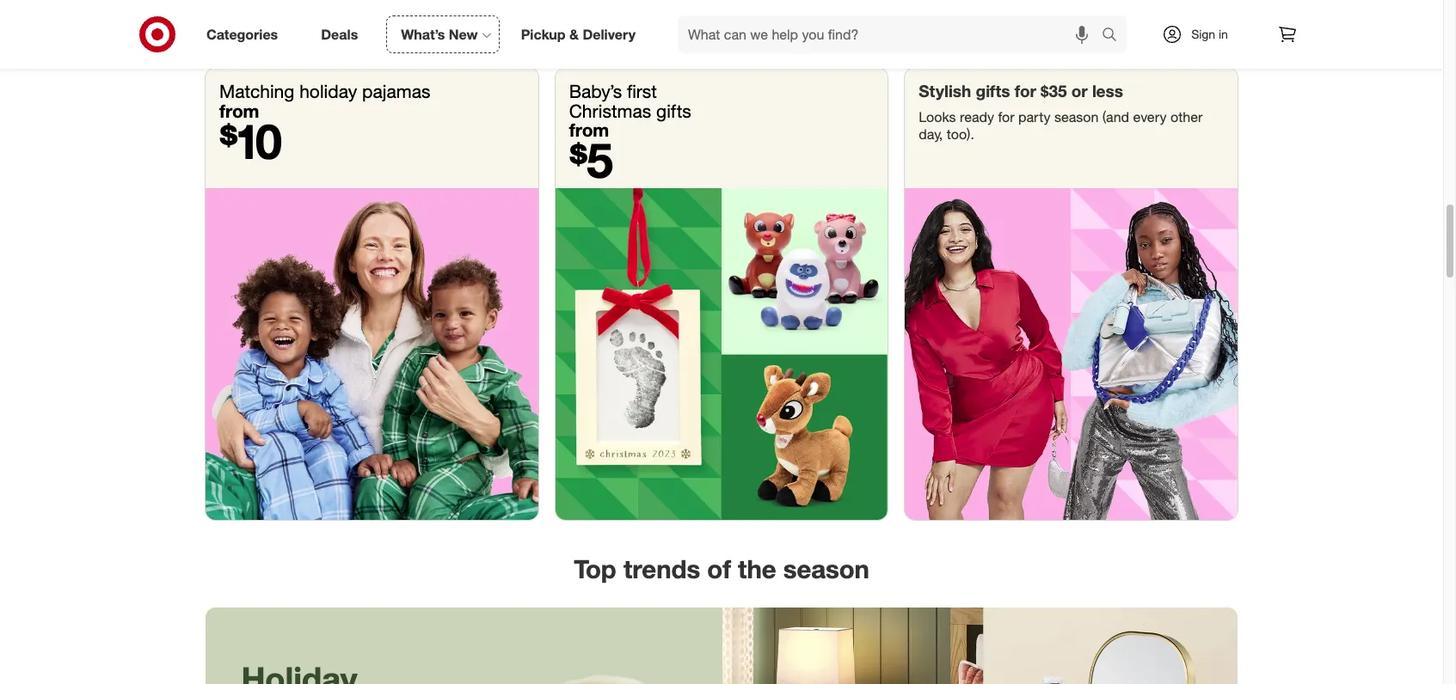 Task type: describe. For each thing, give the bounding box(es) containing it.
other
[[1171, 109, 1203, 126]]

$10
[[219, 111, 282, 170]]

from inside baby's first christmas gifts from
[[569, 118, 609, 141]]

season inside stylish gifts for $35 or less looks ready for party season (and every other day, too).
[[1055, 109, 1099, 126]]

ready
[[960, 109, 995, 126]]

&
[[570, 25, 579, 43]]

$5
[[569, 130, 613, 189]]

first
[[627, 80, 657, 103]]

What can we help you find? suggestions appear below search field
[[678, 15, 1106, 53]]

0 vertical spatial for
[[1015, 81, 1037, 101]]

categories link
[[192, 15, 300, 53]]

from inside matching holiday pajamas from
[[219, 99, 259, 122]]

sign in link
[[1148, 15, 1255, 53]]

party
[[1019, 109, 1051, 126]]

what's
[[401, 25, 445, 43]]

new
[[449, 25, 478, 43]]

stylish gifts for $35 or less looks ready for party season (and every other day, too).
[[919, 81, 1203, 143]]

0 horizontal spatial season
[[784, 554, 870, 585]]

pickup
[[521, 25, 566, 43]]

of
[[707, 554, 731, 585]]

trends
[[624, 554, 700, 585]]

top trends of the season
[[574, 554, 870, 585]]

pickup & delivery link
[[506, 15, 657, 53]]

the
[[738, 554, 777, 585]]



Task type: vqa. For each thing, say whether or not it's contained in the screenshot.
Pickup & Delivery Link
yes



Task type: locate. For each thing, give the bounding box(es) containing it.
from down categories link
[[219, 99, 259, 122]]

search
[[1094, 27, 1136, 44]]

0 horizontal spatial gifts
[[657, 99, 692, 122]]

1 horizontal spatial from
[[569, 118, 609, 141]]

1 horizontal spatial season
[[1055, 109, 1099, 126]]

categories
[[206, 25, 278, 43]]

delivery
[[583, 25, 636, 43]]

0 horizontal spatial from
[[219, 99, 259, 122]]

stylish
[[919, 81, 972, 101]]

1 vertical spatial season
[[784, 554, 870, 585]]

baby's first christmas gifts from
[[569, 80, 692, 141]]

from
[[219, 99, 259, 122], [569, 118, 609, 141]]

gifts inside baby's first christmas gifts from
[[657, 99, 692, 122]]

top
[[574, 554, 617, 585]]

christmas
[[569, 99, 652, 122]]

deals link
[[306, 15, 380, 53]]

pickup & delivery
[[521, 25, 636, 43]]

sign
[[1192, 27, 1216, 41]]

1 horizontal spatial gifts
[[976, 81, 1010, 101]]

day,
[[919, 126, 943, 143]]

looks
[[919, 109, 956, 126]]

matching holiday pajamas from
[[219, 80, 431, 122]]

matching
[[219, 80, 295, 103]]

deals
[[321, 25, 358, 43]]

gifts right christmas
[[657, 99, 692, 122]]

in
[[1219, 27, 1228, 41]]

season right the
[[784, 554, 870, 585]]

from down baby's
[[569, 118, 609, 141]]

season
[[1055, 109, 1099, 126], [784, 554, 870, 585]]

pajamas
[[362, 80, 431, 103]]

every
[[1134, 109, 1167, 126]]

baby's
[[569, 80, 622, 103]]

or
[[1072, 81, 1088, 101]]

gifts up ready
[[976, 81, 1010, 101]]

holiday
[[300, 80, 357, 103]]

less
[[1093, 81, 1124, 101]]

search button
[[1094, 15, 1136, 57]]

too).
[[947, 126, 975, 143]]

1 vertical spatial for
[[998, 109, 1015, 126]]

what's new
[[401, 25, 478, 43]]

for left party
[[998, 109, 1015, 126]]

for
[[1015, 81, 1037, 101], [998, 109, 1015, 126]]

(and
[[1103, 109, 1130, 126]]

gifts inside stylish gifts for $35 or less looks ready for party season (and every other day, too).
[[976, 81, 1010, 101]]

gifts
[[976, 81, 1010, 101], [657, 99, 692, 122]]

season down or at the top right of page
[[1055, 109, 1099, 126]]

0 vertical spatial season
[[1055, 109, 1099, 126]]

for up party
[[1015, 81, 1037, 101]]

$35
[[1041, 81, 1067, 101]]

what's new link
[[387, 15, 500, 53]]

sign in
[[1192, 27, 1228, 41]]



